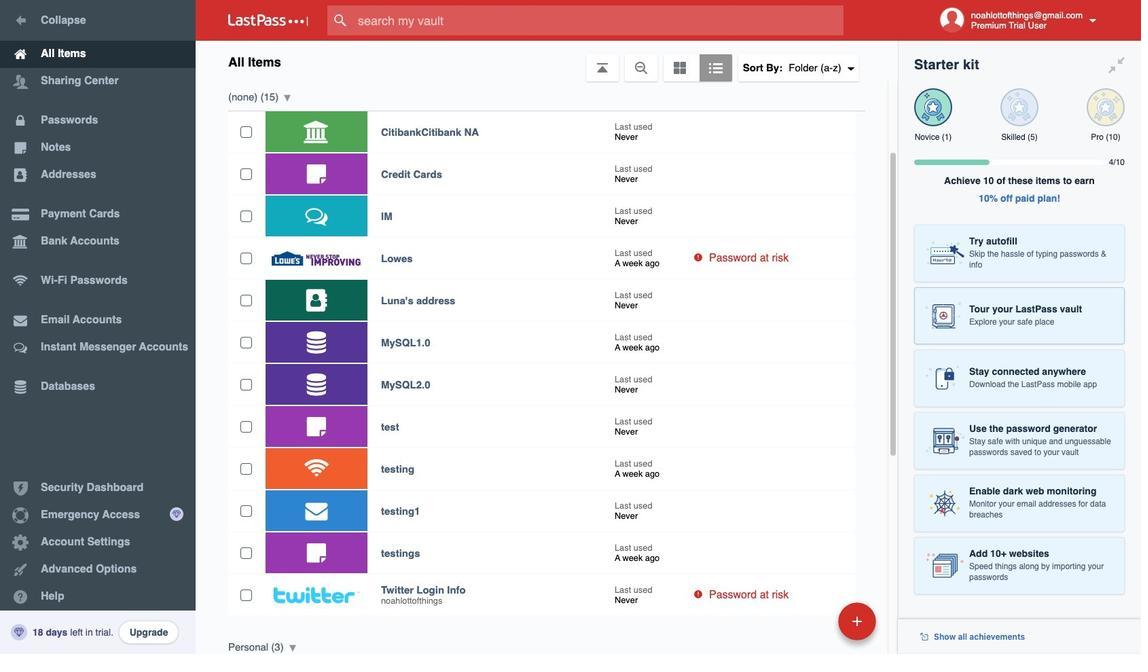 Task type: describe. For each thing, give the bounding box(es) containing it.
new item element
[[745, 602, 881, 641]]

Search search field
[[327, 5, 870, 35]]

lastpass image
[[228, 14, 308, 26]]

new item navigation
[[745, 599, 885, 654]]

vault options navigation
[[196, 41, 898, 82]]



Task type: locate. For each thing, give the bounding box(es) containing it.
search my vault text field
[[327, 5, 870, 35]]

main navigation navigation
[[0, 0, 196, 654]]



Task type: vqa. For each thing, say whether or not it's contained in the screenshot.
MAIN NAVIGATION navigation
yes



